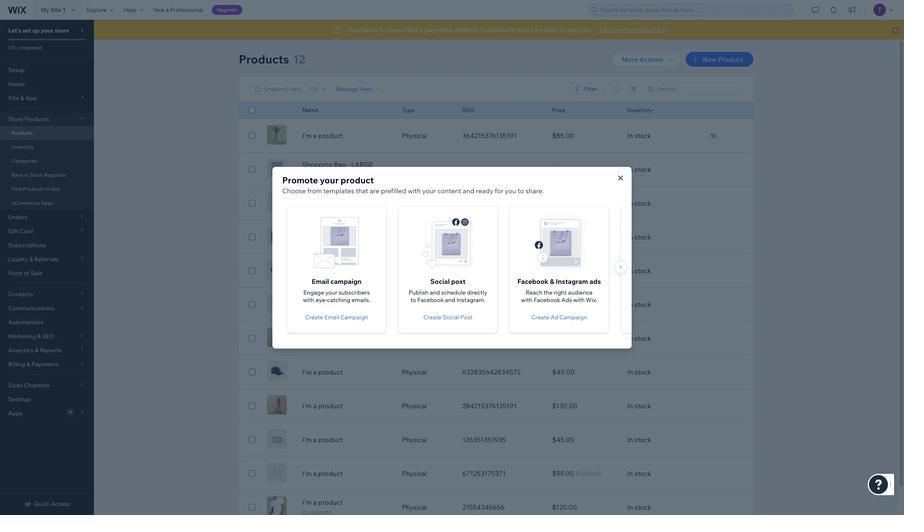 Task type: vqa. For each thing, say whether or not it's contained in the screenshot.


Task type: describe. For each thing, give the bounding box(es) containing it.
in for 632835642834572
[[627, 368, 633, 376]]

i'm a product link for 632835642834572
[[297, 367, 397, 377]]

$15.00 for $15.00
[[552, 300, 573, 309]]

in stock for 21554345656
[[627, 503, 651, 511]]

2 for 366615376135191
[[302, 272, 306, 280]]

6 i'm from the top
[[302, 329, 312, 337]]

in stock for 364215375135191
[[627, 165, 651, 173]]

364215375135191 link
[[457, 159, 547, 179]]

campaign for &
[[559, 313, 587, 321]]

$85.00 for 364215376135191
[[552, 131, 574, 140]]

home
[[8, 80, 25, 88]]

to inside publish and schedule directly to facebook and instagram.
[[411, 296, 416, 303]]

i'm a product link for 364215376135191
[[297, 131, 397, 141]]

to inside promote your product choose from templates that are prefilled with your content and ready for you to share.
[[518, 186, 524, 195]]

catching
[[327, 296, 350, 303]]

stock for 36523641234523
[[635, 300, 651, 309]]

email campaign
[[312, 277, 362, 285]]

product inside promote your product choose from templates that are prefilled with your content and ready for you to share.
[[341, 175, 374, 185]]

type
[[402, 106, 415, 114]]

products up unsaved view field
[[239, 52, 289, 66]]

$130.00 link
[[547, 396, 622, 416]]

name
[[302, 106, 318, 114]]

stock for 364215376135191
[[635, 131, 651, 140]]

sale
[[31, 269, 42, 277]]

your inside engage your subscribers with eye-catching emails.
[[325, 289, 337, 296]]

settings
[[8, 396, 31, 403]]

364215376135191
[[462, 131, 517, 140]]

632835642834572 link
[[457, 362, 547, 382]]

in stock for 364215376135191
[[627, 131, 651, 140]]

stock for 364215376135199
[[635, 334, 651, 342]]

3 for 364215376135199
[[302, 339, 306, 347]]

store products button
[[0, 112, 94, 126]]

engage your subscribers with eye-catching emails.
[[303, 289, 370, 303]]

0 vertical spatial social
[[430, 277, 450, 285]]

8 i'm from the top
[[302, 402, 312, 410]]

stock for 364215375135191
[[635, 165, 651, 173]]

stock for 671253175371
[[635, 469, 651, 478]]

1 vertical spatial social
[[443, 313, 459, 321]]

(
[[308, 85, 310, 93]]

in stock link for 632835642834572
[[622, 362, 712, 382]]

physical link for 364115376135191
[[397, 193, 457, 213]]

in for 671253175371
[[627, 469, 633, 478]]

audience
[[568, 289, 593, 296]]

find products to sell
[[12, 186, 60, 192]]

back in stock requests link
[[0, 168, 94, 182]]

post
[[451, 277, 466, 285]]

with inside engage your subscribers with eye-catching emails.
[[303, 296, 314, 303]]

-
[[348, 160, 350, 169]]

a inside alert
[[419, 26, 423, 34]]

126351351935 link
[[457, 430, 547, 450]]

prefilled
[[381, 186, 406, 195]]

1 horizontal spatial and
[[445, 296, 455, 303]]

physical link for 671253175371
[[397, 464, 457, 483]]

$85.00 link for 364215376135199
[[547, 328, 622, 348]]

7 i'm from the top
[[302, 368, 312, 376]]

1
[[63, 6, 65, 14]]

haven't
[[361, 26, 383, 34]]

$95.00
[[552, 469, 574, 478]]

$40.00
[[552, 368, 575, 376]]

publish and schedule directly to facebook and instagram.
[[409, 289, 487, 303]]

7 i'm a product from the top
[[302, 498, 343, 506]]

i'm a product link for 671253175371
[[297, 469, 397, 478]]

in for 364115376135191
[[627, 199, 633, 207]]

won't
[[516, 26, 533, 34]]

$25.00
[[552, 233, 574, 241]]

i'm a product for 126351351935
[[302, 436, 343, 444]]

products 12
[[239, 52, 305, 66]]

your up the templates
[[320, 175, 339, 185]]

1 vertical spatial email
[[325, 313, 339, 321]]

subscriptions link
[[0, 238, 94, 252]]

shopping
[[302, 160, 332, 169]]

36523641234523 link
[[457, 295, 547, 314]]

instagram
[[556, 277, 588, 285]]

physical link for 364215376135191
[[397, 126, 457, 145]]

1 i'm from the top
[[302, 131, 312, 140]]

promote
[[282, 175, 318, 185]]

$15.00 for $15.00 $499.99
[[552, 165, 573, 173]]

$85.00 for 364215376135199
[[552, 334, 574, 342]]

in for 217537123517253
[[627, 233, 633, 241]]

up
[[32, 27, 39, 34]]

$15.00 link
[[547, 295, 622, 314]]

$40.00 link
[[547, 362, 622, 382]]

reach the right audience with facebook ads with wix.
[[521, 289, 597, 303]]

i'm a product 2 variants for 366615376135191
[[302, 262, 343, 280]]

categories
[[12, 158, 37, 164]]

payment
[[425, 26, 452, 34]]

social post
[[430, 277, 466, 285]]

$95.00 $100.00
[[552, 469, 601, 478]]

$120.00 link
[[547, 497, 622, 515]]

physical for 21554345656
[[402, 503, 427, 511]]

$85.00 link for 364215376135191
[[547, 126, 622, 145]]

in stock link for 364215376135199
[[622, 328, 712, 348]]

in for 364215376135199
[[627, 334, 633, 342]]

create for email
[[305, 313, 323, 321]]

variants for 217537123517253
[[308, 238, 332, 246]]

able
[[544, 26, 558, 34]]

physical for 671253175371
[[402, 469, 427, 478]]

in stock link for 364115376135191
[[622, 193, 712, 213]]

point of sale
[[8, 269, 42, 277]]

campaign for campaign
[[340, 313, 368, 321]]

create for social
[[423, 313, 441, 321]]

284215376135191
[[462, 402, 517, 410]]

366615376135191 link
[[457, 261, 547, 281]]

physical for 364115376135191
[[402, 199, 427, 207]]

in for 366615376135191
[[627, 267, 633, 275]]

stock for 632835642834572
[[635, 368, 651, 376]]

quick access button
[[24, 500, 70, 508]]

inventory link
[[0, 140, 94, 154]]

364215376135199 link
[[457, 328, 547, 348]]

in stock for 36523641234523
[[627, 300, 651, 309]]

stock for 284215376135191
[[635, 402, 651, 410]]

requests
[[44, 172, 66, 178]]

physical for 126351351935
[[402, 436, 427, 444]]

you haven't connected a payment method. customers won't be able to pay you.
[[348, 26, 593, 34]]

hire
[[153, 6, 164, 14]]

12 for ( 12 )
[[310, 85, 316, 93]]

632835642834572
[[462, 368, 521, 376]]

i'm a product for 284215376135191
[[302, 402, 343, 410]]

Search... field
[[655, 83, 740, 95]]

emails.
[[352, 296, 370, 303]]

671253175371 link
[[457, 464, 547, 483]]

$100.00
[[576, 469, 601, 478]]

publish
[[409, 289, 428, 296]]

0 horizontal spatial and
[[430, 289, 440, 296]]

facebook & instagram ads
[[517, 277, 601, 285]]

directly
[[467, 289, 487, 296]]

$45.00
[[552, 436, 574, 444]]

i'm a product link for 21554345656
[[297, 497, 397, 515]]

in for 126351351935
[[627, 436, 633, 444]]

5 i'm from the top
[[302, 300, 312, 309]]

)
[[316, 85, 318, 93]]

payment
[[612, 25, 639, 33]]

stock
[[30, 172, 43, 178]]

9 i'm from the top
[[302, 436, 312, 444]]

physical link for 36523641234523
[[397, 295, 457, 314]]

in for 21554345656
[[627, 503, 633, 511]]

in stock link for 364215376135191
[[622, 126, 712, 145]]

&
[[550, 277, 554, 285]]

hire a professional link
[[148, 0, 208, 20]]

i'm a product 3 variants for 364215376135199
[[302, 329, 343, 347]]

in for 364215375135191
[[627, 165, 633, 173]]

eye-
[[316, 296, 327, 303]]

variants inside the shopping bag - large 2 variants
[[307, 170, 332, 178]]

in
[[24, 172, 28, 178]]

physical link for 364215375135191
[[397, 159, 457, 179]]

$25.00 link
[[547, 227, 622, 247]]

with right "ads"
[[573, 296, 585, 303]]

10 i'm from the top
[[302, 469, 312, 478]]

facebook for facebook & instagram ads
[[534, 296, 560, 303]]

point of sale link
[[0, 266, 94, 280]]

physical for 284215376135191
[[402, 402, 427, 410]]

Search for tools, apps, help & more... field
[[598, 4, 791, 16]]

connected
[[385, 26, 418, 34]]

with inside promote your product choose from templates that are prefilled with your content and ready for you to share.
[[408, 186, 421, 195]]

of
[[24, 269, 29, 277]]

in stock for 364215376135199
[[627, 334, 651, 342]]

create ad campaign
[[531, 313, 587, 321]]

i'm a product link for 284215376135191
[[297, 401, 397, 411]]



Task type: locate. For each thing, give the bounding box(es) containing it.
filter
[[583, 85, 597, 93]]

3 in from the top
[[627, 199, 633, 207]]

9 physical link from the top
[[397, 464, 457, 483]]

social up publish and schedule directly to facebook and instagram.
[[430, 277, 450, 285]]

back in stock requests
[[12, 172, 66, 178]]

1 create from the left
[[305, 313, 323, 321]]

671253175371
[[462, 469, 506, 478]]

0 vertical spatial $15.00
[[552, 165, 573, 173]]

4 physical from the top
[[402, 300, 427, 309]]

in for 36523641234523
[[627, 300, 633, 309]]

in stock link for 366615376135191
[[622, 261, 712, 281]]

find
[[12, 186, 22, 192]]

set
[[23, 27, 31, 34]]

1 i'm a product 3 variants from the top
[[302, 228, 343, 246]]

hire a professional
[[153, 6, 203, 14]]

physical link for 632835642834572
[[397, 362, 457, 382]]

add
[[598, 25, 611, 33]]

3 i'm from the top
[[302, 228, 312, 236]]

store
[[8, 115, 23, 123]]

$7.50
[[552, 267, 569, 275]]

12 in stock from the top
[[627, 503, 651, 511]]

price
[[552, 106, 566, 114]]

6 in stock from the top
[[627, 300, 651, 309]]

facebook inside the reach the right audience with facebook ads with wix.
[[534, 296, 560, 303]]

9 in stock link from the top
[[622, 396, 712, 416]]

to left schedule
[[411, 296, 416, 303]]

back
[[12, 172, 23, 178]]

in for 284215376135191
[[627, 402, 633, 410]]

2 create from the left
[[423, 313, 441, 321]]

in stock for 632835642834572
[[627, 368, 651, 376]]

in stock for 126351351935
[[627, 436, 651, 444]]

a
[[166, 6, 169, 14], [419, 26, 423, 34], [313, 131, 317, 140], [313, 194, 317, 202], [313, 228, 317, 236], [313, 262, 317, 270], [313, 300, 317, 309], [313, 329, 317, 337], [313, 368, 317, 376], [313, 402, 317, 410], [313, 436, 317, 444], [313, 469, 317, 478], [313, 498, 317, 506]]

1 horizontal spatial inventory
[[627, 106, 653, 114]]

6 i'm a product link from the top
[[297, 469, 397, 478]]

i'm a product 3 variants for 217537123517253
[[302, 228, 343, 246]]

in stock link for 217537123517253
[[622, 227, 712, 247]]

9 in from the top
[[627, 402, 633, 410]]

create social post
[[423, 313, 472, 321]]

1 vertical spatial 2
[[302, 204, 306, 212]]

2
[[302, 170, 306, 178], [302, 204, 306, 212], [302, 272, 306, 280]]

5 in stock from the top
[[627, 267, 651, 275]]

10 in from the top
[[627, 436, 633, 444]]

3 stock from the top
[[635, 199, 651, 207]]

11 in from the top
[[627, 469, 633, 478]]

in stock for 364115376135191
[[627, 199, 651, 207]]

1 i'm a product link from the top
[[297, 131, 397, 141]]

10 physical from the top
[[402, 503, 427, 511]]

2 down shopping
[[302, 170, 306, 178]]

1 i'm a product from the top
[[302, 131, 343, 140]]

6 in from the top
[[627, 300, 633, 309]]

facebook for social post
[[417, 296, 444, 303]]

2 2 from the top
[[302, 204, 306, 212]]

i'm a product 2 variants for 364115376135191
[[302, 194, 343, 212]]

physical for 36523641234523
[[402, 300, 427, 309]]

site
[[51, 6, 61, 14]]

6 i'm a product from the top
[[302, 469, 343, 478]]

to right you
[[518, 186, 524, 195]]

1 vertical spatial $85.00 link
[[547, 328, 622, 348]]

1 vertical spatial inventory
[[12, 144, 34, 150]]

add payment method link
[[598, 24, 665, 34]]

8 in stock link from the top
[[622, 362, 712, 382]]

products up 'products' link
[[24, 115, 49, 123]]

store products
[[8, 115, 49, 123]]

right
[[554, 289, 567, 296]]

the
[[544, 289, 553, 296]]

ecommerce
[[12, 200, 40, 206]]

4 i'm a product from the top
[[302, 402, 343, 410]]

you
[[348, 26, 359, 34]]

physical for 632835642834572
[[402, 368, 427, 376]]

364215375135191
[[462, 165, 517, 173]]

2 for 364115376135191
[[302, 204, 306, 212]]

3 for 217537123517253
[[302, 238, 306, 246]]

2 i'm a product 3 variants from the top
[[302, 329, 343, 347]]

physical link for 284215376135191
[[397, 396, 457, 416]]

in stock link for 671253175371
[[622, 464, 712, 483]]

products
[[239, 52, 289, 66], [24, 115, 49, 123], [12, 130, 33, 136], [23, 186, 44, 192]]

5 i'm a product link from the top
[[297, 435, 397, 445]]

email up the engage
[[312, 277, 329, 285]]

setup link
[[0, 63, 94, 77]]

4 i'm a product link from the top
[[297, 401, 397, 411]]

2 i'm a product link from the top
[[297, 300, 397, 309]]

0 horizontal spatial 12
[[293, 52, 305, 66]]

3 2 from the top
[[302, 272, 306, 280]]

2 $85.00 link from the top
[[547, 328, 622, 348]]

in stock link for 21554345656
[[622, 497, 712, 515]]

0 horizontal spatial create
[[305, 313, 323, 321]]

to left pay
[[559, 26, 566, 34]]

0 vertical spatial 3
[[302, 238, 306, 246]]

7 physical from the top
[[402, 402, 427, 410]]

email down 'catching'
[[325, 313, 339, 321]]

i'm a product for 671253175371
[[302, 469, 343, 478]]

campaign down "ads"
[[559, 313, 587, 321]]

$15.00 left $499.99 at the right of page
[[552, 165, 573, 173]]

stock for 364115376135191
[[635, 199, 651, 207]]

Unsaved view field
[[261, 83, 306, 95]]

i'm a product link for 36523641234523
[[297, 300, 397, 309]]

2 i'm a product from the top
[[302, 300, 343, 309]]

customers
[[481, 26, 515, 34]]

templates
[[323, 186, 354, 195]]

12 up name
[[310, 85, 316, 93]]

$85.00
[[552, 131, 574, 140], [552, 334, 574, 342]]

3 create from the left
[[531, 313, 549, 321]]

1 $85.00 link from the top
[[547, 126, 622, 145]]

schedule
[[441, 289, 466, 296]]

6 physical from the top
[[402, 368, 427, 376]]

facebook up create social post
[[417, 296, 444, 303]]

in stock for 217537123517253
[[627, 233, 651, 241]]

0 vertical spatial inventory
[[627, 106, 653, 114]]

facebook inside publish and schedule directly to facebook and instagram.
[[417, 296, 444, 303]]

4 in stock from the top
[[627, 233, 651, 241]]

your right up
[[41, 27, 53, 34]]

7 physical link from the top
[[397, 396, 457, 416]]

promote your product choose from templates that are prefilled with your content and ready for you to share.
[[282, 175, 544, 195]]

0 vertical spatial $85.00 link
[[547, 126, 622, 145]]

products inside dropdown button
[[24, 115, 49, 123]]

from
[[307, 186, 322, 195]]

7 stock from the top
[[635, 334, 651, 342]]

$15.00 down right
[[552, 300, 573, 309]]

and left ready
[[463, 186, 474, 195]]

$85.00 link down create ad campaign
[[547, 328, 622, 348]]

product
[[318, 131, 343, 140], [341, 175, 374, 185], [318, 194, 343, 202], [318, 228, 343, 236], [318, 262, 343, 270], [318, 300, 343, 309], [318, 329, 343, 337], [318, 368, 343, 376], [318, 402, 343, 410], [318, 436, 343, 444], [318, 469, 343, 478], [318, 498, 343, 506]]

2 horizontal spatial and
[[463, 186, 474, 195]]

create left ad
[[531, 313, 549, 321]]

stock for 217537123517253
[[635, 233, 651, 241]]

physical for 364215376135199
[[402, 334, 427, 342]]

products up 'ecommerce apps'
[[23, 186, 44, 192]]

1 $85.00 from the top
[[552, 131, 574, 140]]

physical link
[[397, 126, 457, 145], [397, 159, 457, 179], [397, 193, 457, 213], [397, 295, 457, 314], [397, 328, 457, 348], [397, 362, 457, 382], [397, 396, 457, 416], [397, 430, 457, 450], [397, 464, 457, 483], [397, 497, 457, 515]]

subscribers
[[339, 289, 370, 296]]

1 campaign from the left
[[340, 313, 368, 321]]

to left sell
[[45, 186, 50, 192]]

3 physical from the top
[[402, 199, 427, 207]]

and inside promote your product choose from templates that are prefilled with your content and ready for you to share.
[[463, 186, 474, 195]]

apps
[[41, 200, 53, 206]]

upgrade
[[217, 7, 237, 13]]

7 in stock link from the top
[[622, 328, 712, 348]]

1 vertical spatial $85.00
[[552, 334, 574, 342]]

and
[[463, 186, 474, 195], [430, 289, 440, 296], [445, 296, 455, 303]]

3 physical link from the top
[[397, 193, 457, 213]]

campaign
[[331, 277, 362, 285]]

1/6 completed
[[8, 45, 42, 51]]

campaign down 'emails.'
[[340, 313, 368, 321]]

quick
[[34, 500, 50, 508]]

find products to sell link
[[0, 182, 94, 196]]

my site 1
[[41, 6, 65, 14]]

0 vertical spatial 12
[[293, 52, 305, 66]]

7 i'm a product link from the top
[[297, 497, 397, 515]]

5 in stock link from the top
[[622, 261, 712, 281]]

with left eye-
[[303, 296, 314, 303]]

2 in stock link from the top
[[622, 159, 712, 179]]

8 in stock from the top
[[627, 368, 651, 376]]

physical link for 126351351935
[[397, 430, 457, 450]]

1 horizontal spatial create
[[423, 313, 441, 321]]

variants for 364115376135191
[[307, 204, 332, 212]]

364115376135191 link
[[457, 193, 547, 213]]

None checkbox
[[249, 105, 255, 115], [249, 131, 255, 141], [249, 198, 255, 208], [249, 232, 255, 242], [249, 266, 255, 276], [249, 300, 255, 309], [249, 333, 255, 343], [249, 401, 255, 411], [249, 105, 255, 115], [249, 131, 255, 141], [249, 198, 255, 208], [249, 232, 255, 242], [249, 266, 255, 276], [249, 300, 255, 309], [249, 333, 255, 343], [249, 401, 255, 411]]

ready
[[476, 186, 493, 195]]

in stock link for 36523641234523
[[622, 295, 712, 314]]

i'm a product 2 variants down the promote
[[302, 194, 343, 212]]

access
[[51, 500, 70, 508]]

social left post at the bottom right of the page
[[443, 313, 459, 321]]

2 $85.00 from the top
[[552, 334, 574, 342]]

4 physical link from the top
[[397, 295, 457, 314]]

to inside "sidebar" element
[[45, 186, 50, 192]]

1 $15.00 from the top
[[552, 165, 573, 173]]

1 i'm a product 2 variants from the top
[[302, 194, 343, 212]]

and up create social post
[[445, 296, 455, 303]]

inventory inside "sidebar" element
[[12, 144, 34, 150]]

i'm a product 2 variants
[[302, 194, 343, 212], [302, 262, 343, 280]]

8 stock from the top
[[635, 368, 651, 376]]

10 in stock link from the top
[[622, 430, 712, 450]]

2 i'm from the top
[[302, 194, 312, 202]]

10 in stock from the top
[[627, 436, 651, 444]]

physical link for 364215376135199
[[397, 328, 457, 348]]

i'm a product link for 126351351935
[[297, 435, 397, 445]]

1 vertical spatial i'm a product 2 variants
[[302, 262, 343, 280]]

$85.00 link up $499.99 at the right of page
[[547, 126, 622, 145]]

3 i'm a product link from the top
[[297, 367, 397, 377]]

12 for products 12
[[293, 52, 305, 66]]

subscriptions
[[8, 241, 46, 249]]

in stock link for 364215375135191
[[622, 159, 712, 179]]

stock for 21554345656
[[635, 503, 651, 511]]

1 vertical spatial 3
[[302, 339, 306, 347]]

pay
[[567, 26, 578, 34]]

with right prefilled on the top left of the page
[[408, 186, 421, 195]]

list containing email campaign
[[272, 203, 735, 336]]

i'm a product for 632835642834572
[[302, 368, 343, 376]]

9 stock from the top
[[635, 402, 651, 410]]

11 in stock from the top
[[627, 469, 651, 478]]

2 $15.00 from the top
[[552, 300, 573, 309]]

completed
[[17, 45, 42, 51]]

i'm a product for 364215376135191
[[302, 131, 343, 140]]

1 vertical spatial 12
[[310, 85, 316, 93]]

upgrade button
[[212, 5, 242, 15]]

0 vertical spatial email
[[312, 277, 329, 285]]

in stock for 671253175371
[[627, 469, 651, 478]]

4 in stock link from the top
[[622, 227, 712, 247]]

stock
[[635, 131, 651, 140], [635, 165, 651, 173], [635, 199, 651, 207], [635, 233, 651, 241], [635, 267, 651, 275], [635, 300, 651, 309], [635, 334, 651, 342], [635, 368, 651, 376], [635, 402, 651, 410], [635, 436, 651, 444], [635, 469, 651, 478], [635, 503, 651, 511]]

large
[[351, 160, 373, 169]]

create down publish and schedule directly to facebook and instagram.
[[423, 313, 441, 321]]

$10.00 link
[[547, 193, 622, 213]]

$130.00
[[552, 402, 577, 410]]

your left content
[[422, 186, 436, 195]]

variants for 364215376135199
[[308, 339, 332, 347]]

point
[[8, 269, 22, 277]]

in stock link for 126351351935
[[622, 430, 712, 450]]

2 campaign from the left
[[559, 313, 587, 321]]

0 vertical spatial $85.00
[[552, 131, 574, 140]]

21554345656
[[462, 503, 505, 511]]

4 i'm from the top
[[302, 262, 312, 270]]

2 inside the shopping bag - large 2 variants
[[302, 170, 306, 178]]

i'm a product 2 variants up the engage
[[302, 262, 343, 280]]

and right publish
[[430, 289, 440, 296]]

3 in stock from the top
[[627, 199, 651, 207]]

ecommerce apps link
[[0, 196, 94, 210]]

3 in stock link from the top
[[622, 193, 712, 213]]

12 up unsaved view field
[[293, 52, 305, 66]]

2 vertical spatial 2
[[302, 272, 306, 280]]

12 stock from the top
[[635, 503, 651, 511]]

to inside alert
[[559, 26, 566, 34]]

2 horizontal spatial create
[[531, 313, 549, 321]]

you.
[[580, 26, 593, 34]]

8 in from the top
[[627, 368, 633, 376]]

366615376135191
[[462, 267, 517, 275]]

store
[[55, 27, 69, 34]]

that
[[356, 186, 368, 195]]

physical for 364215376135191
[[402, 131, 427, 140]]

0 vertical spatial i'm a product 2 variants
[[302, 194, 343, 212]]

sidebar element
[[0, 20, 94, 515]]

5 i'm a product from the top
[[302, 436, 343, 444]]

6 in stock link from the top
[[622, 295, 712, 314]]

i'm a product for 36523641234523
[[302, 300, 343, 309]]

variants for 366615376135191
[[307, 272, 332, 280]]

with left the
[[521, 296, 532, 303]]

11 in stock link from the top
[[622, 464, 712, 483]]

10 physical link from the top
[[397, 497, 457, 515]]

1 in from the top
[[627, 131, 633, 140]]

0 horizontal spatial inventory
[[12, 144, 34, 150]]

$85.00 down price at the top of page
[[552, 131, 574, 140]]

in stock for 366615376135191
[[627, 267, 651, 275]]

5 physical from the top
[[402, 334, 427, 342]]

2 in stock from the top
[[627, 165, 651, 173]]

7 in stock from the top
[[627, 334, 651, 342]]

4 stock from the top
[[635, 233, 651, 241]]

2 down choose
[[302, 204, 306, 212]]

wix.
[[586, 296, 597, 303]]

in stock for 284215376135191
[[627, 402, 651, 410]]

1 physical from the top
[[402, 131, 427, 140]]

method.
[[454, 26, 479, 34]]

post
[[460, 313, 472, 321]]

you
[[505, 186, 516, 195]]

physical for 364215375135191
[[402, 165, 427, 173]]

categories link
[[0, 154, 94, 168]]

settings link
[[0, 392, 94, 406]]

9 in stock from the top
[[627, 402, 651, 410]]

products down store
[[12, 130, 33, 136]]

0 horizontal spatial campaign
[[340, 313, 368, 321]]

1 vertical spatial $15.00
[[552, 300, 573, 309]]

stock for 126351351935
[[635, 436, 651, 444]]

11 stock from the top
[[635, 469, 651, 478]]

list
[[272, 203, 735, 336]]

4 in from the top
[[627, 233, 633, 241]]

5 in from the top
[[627, 267, 633, 275]]

2 i'm a product 2 variants from the top
[[302, 262, 343, 280]]

1 in stock from the top
[[627, 131, 651, 140]]

1 horizontal spatial 12
[[310, 85, 316, 93]]

5 stock from the top
[[635, 267, 651, 275]]

$15.00 $499.99
[[552, 165, 601, 173]]

home link
[[0, 77, 94, 91]]

facebook up "reach"
[[517, 277, 549, 285]]

2 3 from the top
[[302, 339, 306, 347]]

in stock
[[627, 131, 651, 140], [627, 165, 651, 173], [627, 199, 651, 207], [627, 233, 651, 241], [627, 267, 651, 275], [627, 300, 651, 309], [627, 334, 651, 342], [627, 368, 651, 376], [627, 402, 651, 410], [627, 436, 651, 444], [627, 469, 651, 478], [627, 503, 651, 511]]

facebook up ad
[[534, 296, 560, 303]]

3 i'm a product from the top
[[302, 368, 343, 376]]

alert containing add payment method
[[94, 20, 904, 40]]

physical link for 21554345656
[[397, 497, 457, 515]]

0 vertical spatial i'm a product 3 variants
[[302, 228, 343, 246]]

6 stock from the top
[[635, 300, 651, 309]]

create down eye-
[[305, 313, 323, 321]]

let's
[[8, 27, 21, 34]]

your down email campaign
[[325, 289, 337, 296]]

1 2 from the top
[[302, 170, 306, 178]]

2 up the engage
[[302, 272, 306, 280]]

0 vertical spatial 2
[[302, 170, 306, 178]]

12 in from the top
[[627, 503, 633, 511]]

2 physical link from the top
[[397, 159, 457, 179]]

11 i'm from the top
[[302, 498, 312, 506]]

stock for 366615376135191
[[635, 267, 651, 275]]

9 physical from the top
[[402, 469, 427, 478]]

12 in stock link from the top
[[622, 497, 712, 515]]

None checkbox
[[249, 164, 255, 174], [249, 367, 255, 377], [249, 435, 255, 445], [249, 469, 255, 478], [249, 502, 255, 512], [249, 164, 255, 174], [249, 367, 255, 377], [249, 435, 255, 445], [249, 469, 255, 478], [249, 502, 255, 512]]

automations
[[8, 319, 43, 326]]

8 physical from the top
[[402, 436, 427, 444]]

1/6
[[8, 45, 16, 51]]

$85.00 down create ad campaign
[[552, 334, 574, 342]]

10 stock from the top
[[635, 436, 651, 444]]

in stock link for 284215376135191
[[622, 396, 712, 416]]

1 horizontal spatial campaign
[[559, 313, 587, 321]]

7 in from the top
[[627, 334, 633, 342]]

1 vertical spatial i'm a product 3 variants
[[302, 329, 343, 347]]

engage
[[303, 289, 324, 296]]

alert
[[94, 20, 904, 40]]

content
[[438, 186, 461, 195]]

create for facebook
[[531, 313, 549, 321]]

in for 364215376135191
[[627, 131, 633, 140]]

your inside "sidebar" element
[[41, 27, 53, 34]]



